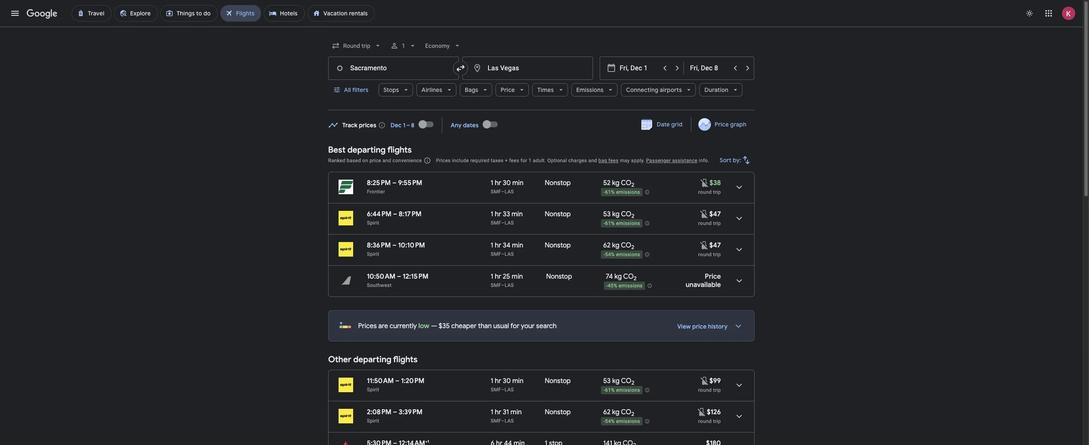 Task type: describe. For each thing, give the bounding box(es) containing it.
co for 10:10 pm
[[621, 242, 632, 250]]

– inside 1 hr 31 min smf – las
[[502, 419, 505, 425]]

based
[[347, 158, 361, 164]]

Departure time: 6:44 PM. text field
[[367, 210, 392, 219]]

Arrival time: 9:55 PM. text field
[[398, 179, 422, 188]]

8:36 pm – 10:10 pm spirit
[[367, 242, 425, 258]]

stops
[[384, 86, 399, 94]]

nonstop for 12:15 pm
[[547, 273, 572, 281]]

sort by:
[[720, 157, 742, 164]]

nonstop flight. element for 1:20 pm
[[545, 378, 571, 387]]

kg for 12:15 pm
[[615, 273, 622, 281]]

- for 3:39 pm
[[604, 419, 606, 425]]

min for 10:10 pm
[[512, 242, 524, 250]]

unavailable
[[686, 281, 721, 290]]

3:39 pm
[[399, 409, 423, 417]]

emissions for 3:39 pm
[[617, 419, 640, 425]]

apply.
[[632, 158, 645, 164]]

– inside 1 hr 25 min smf – las
[[502, 283, 505, 289]]

spirit for 8:36 pm
[[367, 252, 379, 258]]

1 hr 30 min smf – las for 31
[[491, 378, 524, 393]]

– inside 11:50 am – 1:20 pm spirit
[[396, 378, 400, 386]]

date
[[657, 121, 670, 128]]

47 US dollars text field
[[710, 242, 721, 250]]

times
[[538, 86, 554, 94]]

- for 10:10 pm
[[604, 252, 606, 258]]

33
[[503, 210, 510, 219]]

round trip for 9:55 pm
[[699, 190, 721, 195]]

61% for $38
[[606, 190, 615, 196]]

stops button
[[379, 80, 413, 100]]

round trip for 8:17 pm
[[699, 221, 721, 227]]

61% for $47
[[606, 221, 615, 227]]

dec 1 – 8
[[391, 121, 415, 129]]

emissions for 1:20 pm
[[617, 388, 640, 394]]

-45% emissions
[[607, 283, 643, 289]]

spirit for 2:08 pm
[[367, 419, 379, 425]]

126 US dollars text field
[[707, 409, 721, 417]]

prices
[[359, 121, 377, 129]]

2 for 10:10 pm
[[632, 244, 635, 251]]

bags
[[465, 86, 479, 94]]

bag
[[599, 158, 608, 164]]

min for 8:17 pm
[[512, 210, 523, 219]]

31
[[503, 409, 509, 417]]

include
[[452, 158, 469, 164]]

62 for 1 hr 31 min
[[604, 409, 611, 417]]

las for 1:20 pm
[[505, 388, 514, 393]]

change appearance image
[[1020, 3, 1040, 23]]

other departing flights
[[328, 355, 418, 365]]

min for 3:39 pm
[[511, 409, 522, 417]]

ranked based on price and convenience
[[328, 158, 422, 164]]

—
[[431, 323, 437, 331]]

price graph
[[715, 121, 747, 128]]

grid
[[672, 121, 683, 128]]

dates
[[463, 121, 479, 129]]

+ inside arrival time: 12:14 am on  saturday, december 2. text box
[[425, 440, 428, 445]]

emissions for 8:17 pm
[[617, 221, 640, 227]]

sort
[[720, 157, 732, 164]]

view
[[678, 323, 691, 331]]

view price history
[[678, 323, 728, 331]]

convenience
[[393, 158, 422, 164]]

38 US dollars text field
[[710, 179, 721, 188]]

times button
[[533, 80, 568, 100]]

trip for 10:10 pm
[[714, 252, 721, 258]]

74
[[606, 273, 613, 281]]

-61% emissions for $38
[[604, 190, 640, 196]]

co for 12:15 pm
[[624, 273, 634, 281]]

find the best price region
[[328, 114, 755, 139]]

61% for $99
[[606, 388, 615, 394]]

1 fees from the left
[[509, 158, 520, 164]]

total duration 1 hr 33 min. element
[[491, 210, 545, 220]]

round for 10:10 pm
[[699, 252, 712, 258]]

graph
[[731, 121, 747, 128]]

Departure time: 2:08 PM. text field
[[367, 409, 392, 417]]

10:10 pm
[[398, 242, 425, 250]]

2 fees from the left
[[609, 158, 619, 164]]

main content containing best departing flights
[[328, 114, 755, 446]]

spirit for 6:44 pm
[[367, 220, 379, 226]]

$47 for 53
[[710, 210, 721, 219]]

total duration 6 hr 44 min. element
[[491, 440, 545, 446]]

nonstop flight. element for 12:15 pm
[[547, 273, 572, 283]]

Departure time: 8:25 PM. text field
[[367, 179, 391, 188]]

price unavailable
[[686, 273, 721, 290]]

all filters
[[344, 86, 369, 94]]

optional
[[548, 158, 567, 164]]

min for 1:20 pm
[[513, 378, 524, 386]]

all
[[344, 86, 351, 94]]

total duration 1 hr 25 min. element
[[491, 273, 547, 283]]

2 for 9:55 pm
[[632, 182, 635, 189]]

currently
[[390, 323, 417, 331]]

connecting
[[626, 86, 659, 94]]

Departure time: 11:50 AM. text field
[[367, 378, 394, 386]]

this price for this flight doesn't include overhead bin access. if you need a carry-on bag, use the bags filter to update prices. image for $38
[[700, 178, 710, 188]]

taxes
[[491, 158, 504, 164]]

round for 1:20 pm
[[699, 388, 712, 394]]

none search field containing all filters
[[328, 36, 755, 110]]

trip for 1:20 pm
[[714, 388, 721, 394]]

price for price unavailable
[[705, 273, 721, 281]]

round trip for 1:20 pm
[[699, 388, 721, 394]]

$47 for 62
[[710, 242, 721, 250]]

other
[[328, 355, 352, 365]]

nonstop flight. element for 8:17 pm
[[545, 210, 571, 220]]

ranked
[[328, 158, 346, 164]]

99 US dollars text field
[[710, 378, 721, 386]]

round for 8:17 pm
[[699, 221, 712, 227]]

view price history image
[[729, 317, 749, 337]]

1 – 8
[[403, 121, 415, 129]]

Arrival time: 12:15 PM. text field
[[403, 273, 429, 281]]

than
[[478, 323, 492, 331]]

1 hr 25 min smf – las
[[491, 273, 523, 289]]

price graph button
[[693, 117, 753, 132]]

swap origin and destination. image
[[456, 63, 466, 73]]

round for 9:55 pm
[[699, 190, 712, 195]]

1 button
[[387, 36, 421, 56]]

flight details. leaves sacramento international airport at 8:36 pm on friday, december 1 and arrives at harry reid international airport at 10:10 pm on friday, december 1. image
[[730, 240, 750, 260]]

30 for 31
[[503, 378, 511, 386]]

bags button
[[460, 80, 493, 100]]

- for 1:20 pm
[[604, 388, 606, 394]]

best departing flights
[[328, 145, 412, 155]]

your
[[521, 323, 535, 331]]

southwest
[[367, 283, 392, 289]]

track
[[343, 121, 358, 129]]

1 horizontal spatial +
[[505, 158, 508, 164]]

price button
[[496, 80, 529, 100]]

flights for other departing flights
[[393, 355, 418, 365]]

are
[[379, 323, 388, 331]]

round for 3:39 pm
[[699, 419, 712, 425]]

assistance
[[673, 158, 698, 164]]

track prices
[[343, 121, 377, 129]]

hr for 10:10 pm
[[495, 242, 502, 250]]

departing for other
[[353, 355, 392, 365]]

$35
[[439, 323, 450, 331]]

any dates
[[451, 121, 479, 129]]

passenger assistance button
[[647, 158, 698, 164]]

12:15 pm
[[403, 273, 429, 281]]

prices are currently low — $35 cheaper than usual for your search
[[358, 323, 557, 331]]

required
[[471, 158, 490, 164]]

nonstop for 8:17 pm
[[545, 210, 571, 219]]

$38
[[710, 179, 721, 188]]

-54% emissions for $126
[[604, 419, 640, 425]]

2:08 pm – 3:39 pm spirit
[[367, 409, 423, 425]]

8:25 pm
[[367, 179, 391, 188]]

trip for 3:39 pm
[[714, 419, 721, 425]]

Arrival time: 12:14 AM on  Saturday, December 2. text field
[[399, 440, 429, 446]]

– inside 1 hr 33 min smf – las
[[502, 220, 505, 226]]

las for 10:10 pm
[[505, 252, 514, 258]]

0 vertical spatial for
[[521, 158, 528, 164]]

kg for 3:39 pm
[[613, 409, 620, 417]]

– inside the 10:50 am – 12:15 pm southwest
[[397, 273, 401, 281]]

las for 12:15 pm
[[505, 283, 514, 289]]

Departure text field
[[620, 57, 658, 80]]

1 for 10:10 pm
[[491, 242, 494, 250]]

- for 8:17 pm
[[604, 221, 606, 227]]

co for 1:20 pm
[[621, 378, 632, 386]]

62 kg co 2 for $47
[[604, 242, 635, 251]]

Departure time: 10:50 AM. text field
[[367, 273, 396, 281]]

charges
[[569, 158, 587, 164]]

learn more about tracked prices image
[[378, 121, 386, 129]]

1 for 1:20 pm
[[491, 378, 494, 386]]

25
[[503, 273, 511, 281]]

airlines
[[422, 86, 443, 94]]

– up 33
[[502, 189, 505, 195]]

total duration 1 hr 31 min. element
[[491, 409, 545, 418]]

flight details. leaves sacramento international airport at 6:44 pm on friday, december 1 and arrives at harry reid international airport at 8:17 pm on friday, december 1. image
[[730, 209, 750, 229]]

min for 9:55 pm
[[513, 179, 524, 188]]

this price for this flight doesn't include overhead bin access. if you need a carry-on bag, use the bags filter to update prices. image
[[700, 209, 710, 219]]

las for 9:55 pm
[[505, 189, 514, 195]]

leaves sacramento international airport at 2:08 pm on friday, december 1 and arrives at harry reid international airport at 3:39 pm on friday, december 1. element
[[367, 409, 423, 417]]

10:50 am – 12:15 pm southwest
[[367, 273, 429, 289]]

passenger
[[647, 158, 671, 164]]

– up '31'
[[502, 388, 505, 393]]

date grid button
[[636, 117, 690, 132]]

74 kg co 2
[[606, 273, 637, 283]]

all filters button
[[328, 80, 375, 100]]

leaves sacramento international airport at 5:30 pm on friday, december 1 and arrives at harry reid international airport at 12:14 am on saturday, december 2. element
[[367, 440, 429, 446]]



Task type: vqa. For each thing, say whether or not it's contained in the screenshot.
$132 link
no



Task type: locate. For each thing, give the bounding box(es) containing it.
0 vertical spatial 62
[[604, 242, 611, 250]]

4 hr from the top
[[495, 273, 502, 281]]

– left 3:39 pm text field
[[393, 409, 397, 417]]

$47 left flight details. leaves sacramento international airport at 6:44 pm on friday, december 1 and arrives at harry reid international airport at 8:17 pm on friday, december 1. icon
[[710, 210, 721, 219]]

departing
[[348, 145, 386, 155], [353, 355, 392, 365]]

-61% emissions for $47
[[604, 221, 640, 227]]

emissions for 10:10 pm
[[617, 252, 640, 258]]

2 62 kg co 2 from the top
[[604, 409, 635, 418]]

leaves sacramento international airport at 11:50 am on friday, december 1 and arrives at harry reid international airport at 1:20 pm on friday, december 1. element
[[367, 378, 425, 386]]

2 trip from the top
[[714, 221, 721, 227]]

kg for 1:20 pm
[[613, 378, 620, 386]]

total duration 1 hr 30 min. element up total duration 1 hr 31 min. element
[[491, 378, 545, 387]]

2 round from the top
[[699, 221, 712, 227]]

2 54% from the top
[[606, 419, 615, 425]]

co for 3:39 pm
[[621, 409, 632, 417]]

emissions
[[617, 190, 640, 196], [617, 221, 640, 227], [617, 252, 640, 258], [619, 283, 643, 289], [617, 388, 640, 394], [617, 419, 640, 425]]

2 total duration 1 hr 30 min. element from the top
[[491, 378, 545, 387]]

1 round trip from the top
[[699, 190, 721, 195]]

for left your
[[511, 323, 520, 331]]

trip for 9:55 pm
[[714, 190, 721, 195]]

53 for 1 hr 33 min
[[604, 210, 611, 219]]

trip down 38 us dollars text box
[[714, 190, 721, 195]]

1 $47 from the top
[[710, 210, 721, 219]]

las inside 1 hr 33 min smf – las
[[505, 220, 514, 226]]

1 horizontal spatial for
[[521, 158, 528, 164]]

-54% emissions
[[604, 252, 640, 258], [604, 419, 640, 425]]

3 -61% emissions from the top
[[604, 388, 640, 394]]

1 hr 30 min smf – las up '31'
[[491, 378, 524, 393]]

1 trip from the top
[[714, 190, 721, 195]]

1 horizontal spatial and
[[589, 158, 597, 164]]

smf down total duration 1 hr 33 min. "element"
[[491, 220, 502, 226]]

5 trip from the top
[[714, 419, 721, 425]]

las for 3:39 pm
[[505, 419, 514, 425]]

price inside price popup button
[[501, 86, 515, 94]]

las up '31'
[[505, 388, 514, 393]]

– inside the 1 hr 34 min smf – las
[[502, 252, 505, 258]]

1 vertical spatial flights
[[393, 355, 418, 365]]

1
[[402, 43, 406, 49], [529, 158, 532, 164], [491, 179, 494, 188], [491, 210, 494, 219], [491, 242, 494, 250], [491, 273, 494, 281], [491, 378, 494, 386], [491, 409, 494, 417], [428, 440, 429, 445]]

price right bags popup button
[[501, 86, 515, 94]]

emissions
[[577, 86, 604, 94]]

0 vertical spatial 62 kg co 2
[[604, 242, 635, 251]]

1 vertical spatial 62 kg co 2
[[604, 409, 635, 418]]

nonstop for 3:39 pm
[[545, 409, 571, 417]]

1 vertical spatial price
[[715, 121, 729, 128]]

1 vertical spatial 54%
[[606, 419, 615, 425]]

4 round trip from the top
[[699, 388, 721, 394]]

hr left 25
[[495, 273, 502, 281]]

hr for 8:17 pm
[[495, 210, 502, 219]]

3 round trip from the top
[[699, 252, 721, 258]]

nonstop flight. element for 3:39 pm
[[545, 409, 571, 418]]

departing for best
[[348, 145, 386, 155]]

flights for best departing flights
[[388, 145, 412, 155]]

smf up 1 hr 31 min smf – las
[[491, 388, 502, 393]]

Departure time: 8:36 PM. text field
[[367, 242, 391, 250]]

0 vertical spatial 53
[[604, 210, 611, 219]]

$47
[[710, 210, 721, 219], [710, 242, 721, 250]]

$99
[[710, 378, 721, 386]]

round
[[699, 190, 712, 195], [699, 221, 712, 227], [699, 252, 712, 258], [699, 388, 712, 394], [699, 419, 712, 425]]

-
[[604, 190, 606, 196], [604, 221, 606, 227], [604, 252, 606, 258], [607, 283, 608, 289], [604, 388, 606, 394], [604, 419, 606, 425]]

smf for 9:55 pm
[[491, 189, 502, 195]]

None search field
[[328, 36, 755, 110]]

smf up 1 hr 33 min smf – las in the left of the page
[[491, 189, 502, 195]]

this price for this flight doesn't include overhead bin access. if you need a carry-on bag, use the bags filter to update prices. image down this price for this flight doesn't include overhead bin access. if you need a carry-on bag, use the bags filter to update prices. image
[[700, 241, 710, 251]]

– inside 2:08 pm – 3:39 pm spirit
[[393, 409, 397, 417]]

- for 12:15 pm
[[607, 283, 608, 289]]

3 spirit from the top
[[367, 388, 379, 393]]

1 inside 1 hr 31 min smf – las
[[491, 409, 494, 417]]

smf for 3:39 pm
[[491, 419, 502, 425]]

round trip down '$99'
[[699, 388, 721, 394]]

nonstop flight. element for 9:55 pm
[[545, 179, 571, 189]]

smf down total duration 1 hr 25 min. element
[[491, 283, 502, 289]]

las inside the 1 hr 34 min smf – las
[[505, 252, 514, 258]]

flight details. leaves sacramento international airport at 10:50 am on friday, december 1 and arrives at harry reid international airport at 12:15 pm on friday, december 1. image
[[730, 271, 750, 291]]

flight details. leaves sacramento international airport at 2:08 pm on friday, december 1 and arrives at harry reid international airport at 3:39 pm on friday, december 1. image
[[730, 407, 750, 427]]

1 hr 30 min smf – las for 33
[[491, 179, 524, 195]]

any
[[451, 121, 462, 129]]

spirit inside 6:44 pm – 8:17 pm spirit
[[367, 220, 379, 226]]

1 vertical spatial 53
[[604, 378, 611, 386]]

nonstop flight. element
[[545, 179, 571, 189], [545, 210, 571, 220], [545, 242, 571, 251], [547, 273, 572, 283], [545, 378, 571, 387], [545, 409, 571, 418]]

1 smf from the top
[[491, 189, 502, 195]]

round trip for 3:39 pm
[[699, 419, 721, 425]]

smf for 12:15 pm
[[491, 283, 502, 289]]

– left the 8:17 pm text field
[[393, 210, 397, 219]]

54%
[[606, 252, 615, 258], [606, 419, 615, 425]]

2 62 from the top
[[604, 409, 611, 417]]

smf for 10:10 pm
[[491, 252, 502, 258]]

2 53 kg co 2 from the top
[[604, 378, 635, 387]]

0 vertical spatial $47
[[710, 210, 721, 219]]

6 hr from the top
[[495, 409, 502, 417]]

-54% emissions for $47
[[604, 252, 640, 258]]

– right 8:36 pm text box
[[393, 242, 397, 250]]

1 vertical spatial prices
[[358, 323, 377, 331]]

1 inside text box
[[428, 440, 429, 445]]

0 horizontal spatial price
[[370, 158, 381, 164]]

round trip down this price for this flight doesn't include overhead bin access. if you need a carry-on bag, use the bags filter to update prices. image
[[699, 221, 721, 227]]

1 54% from the top
[[606, 252, 615, 258]]

round trip
[[699, 190, 721, 195], [699, 221, 721, 227], [699, 252, 721, 258], [699, 388, 721, 394], [699, 419, 721, 425]]

0 horizontal spatial fees
[[509, 158, 520, 164]]

8:36 pm
[[367, 242, 391, 250]]

2 -54% emissions from the top
[[604, 419, 640, 425]]

las up 33
[[505, 189, 514, 195]]

1 vertical spatial -61% emissions
[[604, 221, 640, 227]]

+ 1
[[425, 440, 429, 445]]

1 inside popup button
[[402, 43, 406, 49]]

kg for 9:55 pm
[[613, 179, 620, 188]]

1 vertical spatial total duration 1 hr 30 min. element
[[491, 378, 545, 387]]

trip down the $126 at the bottom
[[714, 419, 721, 425]]

2 inside '74 kg co 2'
[[634, 276, 637, 283]]

hr inside 1 hr 33 min smf – las
[[495, 210, 502, 219]]

total duration 1 hr 30 min. element for 1 hr 31 min
[[491, 378, 545, 387]]

sort by: button
[[717, 150, 755, 170]]

1 horizontal spatial fees
[[609, 158, 619, 164]]

bag fees button
[[599, 158, 619, 164]]

kg inside 52 kg co 2
[[613, 179, 620, 188]]

min right '31'
[[511, 409, 522, 417]]

1 vertical spatial 30
[[503, 378, 511, 386]]

0 vertical spatial +
[[505, 158, 508, 164]]

hr for 1:20 pm
[[495, 378, 502, 386]]

2 vertical spatial -61% emissions
[[604, 388, 640, 394]]

1 for 9:55 pm
[[491, 179, 494, 188]]

smf down total duration 1 hr 31 min. element
[[491, 419, 502, 425]]

round down this price for this flight doesn't include overhead bin access. if you need a carry-on bag, use the bags filter to update prices. image
[[699, 221, 712, 227]]

co inside '74 kg co 2'
[[624, 273, 634, 281]]

airports
[[660, 86, 682, 94]]

45%
[[608, 283, 618, 289]]

52 kg co 2
[[604, 179, 635, 189]]

may
[[620, 158, 630, 164]]

spirit inside 2:08 pm – 3:39 pm spirit
[[367, 419, 379, 425]]

3 61% from the top
[[606, 388, 615, 394]]

2 for 1:20 pm
[[632, 380, 635, 387]]

main content
[[328, 114, 755, 446]]

trip for 8:17 pm
[[714, 221, 721, 227]]

30 up '31'
[[503, 378, 511, 386]]

co for 9:55 pm
[[621, 179, 632, 188]]

round down 47 us dollars text box
[[699, 252, 712, 258]]

53 kg co 2 for $47
[[604, 210, 635, 220]]

1 inside 1 hr 25 min smf – las
[[491, 273, 494, 281]]

leaves sacramento international airport at 8:36 pm on friday, december 1 and arrives at harry reid international airport at 10:10 pm on friday, december 1. element
[[367, 242, 425, 250]]

2 -61% emissions from the top
[[604, 221, 640, 227]]

round down the $126 at the bottom
[[699, 419, 712, 425]]

co
[[621, 179, 632, 188], [621, 210, 632, 219], [621, 242, 632, 250], [624, 273, 634, 281], [621, 378, 632, 386], [621, 409, 632, 417]]

price left flight details. leaves sacramento international airport at 10:50 am on friday, december 1 and arrives at harry reid international airport at 12:15 pm on friday, december 1. image
[[705, 273, 721, 281]]

kg
[[613, 179, 620, 188], [613, 210, 620, 219], [613, 242, 620, 250], [615, 273, 622, 281], [613, 378, 620, 386], [613, 409, 620, 417]]

5 round from the top
[[699, 419, 712, 425]]

Arrival time: 1:20 PM. text field
[[401, 378, 425, 386]]

1 vertical spatial 1 hr 30 min smf – las
[[491, 378, 524, 393]]

prices for prices include required taxes + fees for 1 adult. optional charges and bag fees may apply. passenger assistance
[[436, 158, 451, 164]]

filters
[[353, 86, 369, 94]]

loading results progress bar
[[0, 27, 1084, 28]]

1 vertical spatial 62
[[604, 409, 611, 417]]

2 hr from the top
[[495, 210, 502, 219]]

this price for this flight doesn't include overhead bin access. if you need a carry-on bag, use the bags filter to update prices. image up this price for this flight doesn't include overhead bin access. if you need a carry-on bag, use the bags filter to update prices. image
[[700, 178, 710, 188]]

this price for this flight doesn't include overhead bin access. if you need a carry-on bag, use the bags filter to update prices. image for $126
[[697, 408, 707, 418]]

54% for 1 hr 31 min
[[606, 419, 615, 425]]

10:50 am
[[367, 273, 396, 281]]

2 inside 52 kg co 2
[[632, 182, 635, 189]]

las down 34
[[505, 252, 514, 258]]

None field
[[328, 38, 386, 53], [422, 38, 465, 53], [328, 38, 386, 53], [422, 38, 465, 53]]

2 vertical spatial price
[[705, 273, 721, 281]]

1 horizontal spatial price
[[693, 323, 707, 331]]

0 horizontal spatial prices
[[358, 323, 377, 331]]

62 kg co 2 for $126
[[604, 409, 635, 418]]

– inside 8:25 pm – 9:55 pm frontier
[[393, 179, 397, 188]]

6 las from the top
[[505, 419, 514, 425]]

1 round from the top
[[699, 190, 712, 195]]

2 $47 from the top
[[710, 242, 721, 250]]

2 1 hr 30 min smf – las from the top
[[491, 378, 524, 393]]

this price for this flight doesn't include overhead bin access. if you need a carry-on bag, use the bags filter to update prices. image
[[700, 178, 710, 188], [700, 241, 710, 251], [700, 377, 710, 387], [697, 408, 707, 418]]

emissions for 9:55 pm
[[617, 190, 640, 196]]

0 vertical spatial -61% emissions
[[604, 190, 640, 196]]

1 61% from the top
[[606, 190, 615, 196]]

0 horizontal spatial and
[[383, 158, 391, 164]]

1 62 kg co 2 from the top
[[604, 242, 635, 251]]

– down 33
[[502, 220, 505, 226]]

4 spirit from the top
[[367, 419, 379, 425]]

hr for 9:55 pm
[[495, 179, 502, 188]]

1 horizontal spatial prices
[[436, 158, 451, 164]]

min inside 1 hr 25 min smf – las
[[512, 273, 523, 281]]

30 down taxes
[[503, 179, 511, 188]]

1 hr from the top
[[495, 179, 502, 188]]

this price for this flight doesn't include overhead bin access. if you need a carry-on bag, use the bags filter to update prices. image for $99
[[700, 377, 710, 387]]

hr down taxes
[[495, 179, 502, 188]]

6:44 pm
[[367, 210, 392, 219]]

1 and from the left
[[383, 158, 391, 164]]

– down 25
[[502, 283, 505, 289]]

connecting airports button
[[621, 80, 697, 100]]

min inside 1 hr 31 min smf – las
[[511, 409, 522, 417]]

spirit down departure time: 6:44 pm. text field
[[367, 220, 379, 226]]

flights up convenience
[[388, 145, 412, 155]]

smf inside 1 hr 33 min smf – las
[[491, 220, 502, 226]]

– right '8:25 pm' in the top of the page
[[393, 179, 397, 188]]

0 horizontal spatial +
[[425, 440, 428, 445]]

best
[[328, 145, 346, 155]]

2 61% from the top
[[606, 221, 615, 227]]

6:44 pm – 8:17 pm spirit
[[367, 210, 422, 226]]

smf inside 1 hr 31 min smf – las
[[491, 419, 502, 425]]

search
[[537, 323, 557, 331]]

2 las from the top
[[505, 220, 514, 226]]

4 smf from the top
[[491, 283, 502, 289]]

for left adult.
[[521, 158, 528, 164]]

min inside 1 hr 33 min smf – las
[[512, 210, 523, 219]]

airlines button
[[417, 80, 457, 100]]

1 62 from the top
[[604, 242, 611, 250]]

smf
[[491, 189, 502, 195], [491, 220, 502, 226], [491, 252, 502, 258], [491, 283, 502, 289], [491, 388, 502, 393], [491, 419, 502, 425]]

1 vertical spatial 61%
[[606, 221, 615, 227]]

– down 34
[[502, 252, 505, 258]]

min for 12:15 pm
[[512, 273, 523, 281]]

1 las from the top
[[505, 189, 514, 195]]

0 vertical spatial flights
[[388, 145, 412, 155]]

usual
[[494, 323, 509, 331]]

2 vertical spatial 61%
[[606, 388, 615, 394]]

round down '$99'
[[699, 388, 712, 394]]

1 total duration 1 hr 30 min. element from the top
[[491, 179, 545, 189]]

0 vertical spatial 53 kg co 2
[[604, 210, 635, 220]]

2 and from the left
[[589, 158, 597, 164]]

– inside 6:44 pm – 8:17 pm spirit
[[393, 210, 397, 219]]

1 -54% emissions from the top
[[604, 252, 640, 258]]

1 for 3:39 pm
[[491, 409, 494, 417]]

1 hr 30 min smf – las up 33
[[491, 179, 524, 195]]

11:50 am
[[367, 378, 394, 386]]

53 kg co 2 for $99
[[604, 378, 635, 387]]

flight details. leaves sacramento international airport at 8:25 pm on friday, december 1 and arrives at harry reid international airport at 9:55 pm on friday, december 1. image
[[730, 178, 750, 198]]

1 spirit from the top
[[367, 220, 379, 226]]

1 53 from the top
[[604, 210, 611, 219]]

4 trip from the top
[[714, 388, 721, 394]]

hr inside 1 hr 31 min smf – las
[[495, 409, 502, 417]]

hr left 33
[[495, 210, 502, 219]]

las down 33
[[505, 220, 514, 226]]

leaves sacramento international airport at 10:50 am on friday, december 1 and arrives at harry reid international airport at 12:15 pm on friday, december 1. element
[[367, 273, 429, 281]]

62
[[604, 242, 611, 250], [604, 409, 611, 417]]

5 las from the top
[[505, 388, 514, 393]]

this price for this flight doesn't include overhead bin access. if you need a carry-on bag, use the bags filter to update prices. image up the $126 at the bottom
[[700, 377, 710, 387]]

price
[[370, 158, 381, 164], [693, 323, 707, 331]]

round trip down 38 us dollars text box
[[699, 190, 721, 195]]

-61% emissions for $99
[[604, 388, 640, 394]]

Departure time: 5:30 PM. text field
[[367, 440, 392, 446]]

spirit inside 11:50 am – 1:20 pm spirit
[[367, 388, 379, 393]]

3 trip from the top
[[714, 252, 721, 258]]

min up total duration 1 hr 33 min. "element"
[[513, 179, 524, 188]]

1 for 12:15 pm
[[491, 273, 494, 281]]

min right 33
[[512, 210, 523, 219]]

and down best departing flights
[[383, 158, 391, 164]]

trip down '$99'
[[714, 388, 721, 394]]

$126
[[707, 409, 721, 417]]

spirit down 2:08 pm
[[367, 419, 379, 425]]

1 vertical spatial $47
[[710, 242, 721, 250]]

leaves sacramento international airport at 6:44 pm on friday, december 1 and arrives at harry reid international airport at 8:17 pm on friday, december 1. element
[[367, 210, 422, 219]]

62 kg co 2
[[604, 242, 635, 251], [604, 409, 635, 418]]

departing up on
[[348, 145, 386, 155]]

trip down 47 us dollars text box
[[714, 252, 721, 258]]

1 vertical spatial 53 kg co 2
[[604, 378, 635, 387]]

duration button
[[700, 80, 743, 100]]

0 vertical spatial 1 hr 30 min smf – las
[[491, 179, 524, 195]]

prices include required taxes + fees for 1 adult. optional charges and bag fees may apply. passenger assistance
[[436, 158, 698, 164]]

0 vertical spatial price
[[501, 86, 515, 94]]

0 vertical spatial 30
[[503, 179, 511, 188]]

dec
[[391, 121, 402, 129]]

4 las from the top
[[505, 283, 514, 289]]

min inside the 1 hr 34 min smf – las
[[512, 242, 524, 250]]

2 53 from the top
[[604, 378, 611, 386]]

0 vertical spatial total duration 1 hr 30 min. element
[[491, 179, 545, 189]]

3 round from the top
[[699, 252, 712, 258]]

0 vertical spatial departing
[[348, 145, 386, 155]]

2 smf from the top
[[491, 220, 502, 226]]

0 vertical spatial -54% emissions
[[604, 252, 640, 258]]

– down '31'
[[502, 419, 505, 425]]

3 smf from the top
[[491, 252, 502, 258]]

2 for 12:15 pm
[[634, 276, 637, 283]]

nonstop flight. element for 10:10 pm
[[545, 242, 571, 251]]

for
[[521, 158, 528, 164], [511, 323, 520, 331]]

co inside 52 kg co 2
[[621, 179, 632, 188]]

3 hr from the top
[[495, 242, 502, 250]]

- for 9:55 pm
[[604, 190, 606, 196]]

1 1 hr 30 min smf – las from the top
[[491, 179, 524, 195]]

5 round trip from the top
[[699, 419, 721, 425]]

47 US dollars text field
[[710, 210, 721, 219]]

1 inside the 1 hr 34 min smf – las
[[491, 242, 494, 250]]

1 hr 33 min smf – las
[[491, 210, 523, 226]]

round trip for 10:10 pm
[[699, 252, 721, 258]]

nonstop
[[545, 179, 571, 188], [545, 210, 571, 219], [545, 242, 571, 250], [547, 273, 572, 281], [545, 378, 571, 386], [545, 409, 571, 417]]

round trip down 47 us dollars text box
[[699, 252, 721, 258]]

price inside the price graph button
[[715, 121, 729, 128]]

$47 left flight details. leaves sacramento international airport at 8:36 pm on friday, december 1 and arrives at harry reid international airport at 10:10 pm on friday, december 1. image
[[710, 242, 721, 250]]

on
[[363, 158, 368, 164]]

None text field
[[328, 57, 459, 80], [463, 57, 593, 80], [328, 57, 459, 80], [463, 57, 593, 80]]

fees right taxes
[[509, 158, 520, 164]]

Arrival time: 10:10 PM. text field
[[398, 242, 425, 250]]

and left the bag
[[589, 158, 597, 164]]

duration
[[705, 86, 729, 94]]

fees
[[509, 158, 520, 164], [609, 158, 619, 164]]

1 53 kg co 2 from the top
[[604, 210, 635, 220]]

las inside 1 hr 25 min smf – las
[[505, 283, 514, 289]]

kg for 10:10 pm
[[613, 242, 620, 250]]

price left graph
[[715, 121, 729, 128]]

spirit down 8:36 pm text box
[[367, 252, 379, 258]]

0 vertical spatial 54%
[[606, 252, 615, 258]]

round trip down the $126 at the bottom
[[699, 419, 721, 425]]

las down 25
[[505, 283, 514, 289]]

Return text field
[[691, 57, 729, 80]]

total duration 1 hr 34 min. element
[[491, 242, 545, 251]]

las inside 1 hr 31 min smf – las
[[505, 419, 514, 425]]

1 vertical spatial departing
[[353, 355, 392, 365]]

kg inside '74 kg co 2'
[[615, 273, 622, 281]]

main menu image
[[10, 8, 20, 18]]

62 for 1 hr 34 min
[[604, 242, 611, 250]]

1 -61% emissions from the top
[[604, 190, 640, 196]]

kg for 8:17 pm
[[613, 210, 620, 219]]

date grid
[[657, 121, 683, 128]]

hr inside the 1 hr 34 min smf – las
[[495, 242, 502, 250]]

total duration 1 hr 30 min. element for 1 hr 33 min
[[491, 179, 545, 189]]

price right on
[[370, 158, 381, 164]]

5 smf from the top
[[491, 388, 502, 393]]

Arrival time: 8:17 PM. text field
[[399, 210, 422, 219]]

1 hr 34 min smf – las
[[491, 242, 524, 258]]

3 las from the top
[[505, 252, 514, 258]]

price for price
[[501, 86, 515, 94]]

trip down $47 text box
[[714, 221, 721, 227]]

spirit for 11:50 am
[[367, 388, 379, 393]]

2:08 pm
[[367, 409, 392, 417]]

co for 8:17 pm
[[621, 210, 632, 219]]

smf inside the 1 hr 34 min smf – las
[[491, 252, 502, 258]]

emissions button
[[572, 80, 618, 100]]

cheaper
[[452, 323, 477, 331]]

las for 8:17 pm
[[505, 220, 514, 226]]

– left '1:20 pm' text field
[[396, 378, 400, 386]]

Arrival time: 3:39 PM. text field
[[399, 409, 423, 417]]

nonstop for 9:55 pm
[[545, 179, 571, 188]]

52
[[604, 179, 611, 188]]

1 for 8:17 pm
[[491, 210, 494, 219]]

1 vertical spatial -54% emissions
[[604, 419, 640, 425]]

this price for this flight doesn't include overhead bin access. if you need a carry-on bag, use the bags filter to update prices. image up 180 us dollars text field
[[697, 408, 707, 418]]

1 vertical spatial for
[[511, 323, 520, 331]]

5 hr from the top
[[495, 378, 502, 386]]

6 smf from the top
[[491, 419, 502, 425]]

price for price graph
[[715, 121, 729, 128]]

connecting airports
[[626, 86, 682, 94]]

0 vertical spatial price
[[370, 158, 381, 164]]

53
[[604, 210, 611, 219], [604, 378, 611, 386]]

smf inside 1 hr 25 min smf – las
[[491, 283, 502, 289]]

180 US dollars text field
[[707, 440, 721, 446]]

total duration 1 hr 30 min. element down taxes
[[491, 179, 545, 189]]

min up total duration 1 hr 31 min. element
[[513, 378, 524, 386]]

price right view
[[693, 323, 707, 331]]

1 stop flight. element
[[545, 440, 563, 446]]

flights up 1:20 pm at the left bottom of the page
[[393, 355, 418, 365]]

low
[[419, 323, 430, 331]]

4 round from the top
[[699, 388, 712, 394]]

leaves sacramento international airport at 8:25 pm on friday, december 1 and arrives at harry reid international airport at 9:55 pm on friday, december 1. element
[[367, 179, 422, 188]]

min right 25
[[512, 273, 523, 281]]

0 vertical spatial 61%
[[606, 190, 615, 196]]

spirit
[[367, 220, 379, 226], [367, 252, 379, 258], [367, 388, 379, 393], [367, 419, 379, 425]]

min
[[513, 179, 524, 188], [512, 210, 523, 219], [512, 242, 524, 250], [512, 273, 523, 281], [513, 378, 524, 386], [511, 409, 522, 417]]

1 vertical spatial price
[[693, 323, 707, 331]]

1:20 pm
[[401, 378, 425, 386]]

hr left '31'
[[495, 409, 502, 417]]

hr inside 1 hr 25 min smf – las
[[495, 273, 502, 281]]

– left 12:15 pm text box
[[397, 273, 401, 281]]

emissions for 12:15 pm
[[619, 283, 643, 289]]

las down '31'
[[505, 419, 514, 425]]

54% for 1 hr 34 min
[[606, 252, 615, 258]]

1 30 from the top
[[503, 179, 511, 188]]

0 vertical spatial prices
[[436, 158, 451, 164]]

spirit inside 8:36 pm – 10:10 pm spirit
[[367, 252, 379, 258]]

total duration 1 hr 30 min. element
[[491, 179, 545, 189], [491, 378, 545, 387]]

– inside 8:36 pm – 10:10 pm spirit
[[393, 242, 397, 250]]

hr up 1 hr 31 min smf – las
[[495, 378, 502, 386]]

min right 34
[[512, 242, 524, 250]]

53 kg co 2
[[604, 210, 635, 220], [604, 378, 635, 387]]

spirit down 11:50 am
[[367, 388, 379, 393]]

fees right the bag
[[609, 158, 619, 164]]

1 hr 31 min smf – las
[[491, 409, 522, 425]]

hr for 12:15 pm
[[495, 273, 502, 281]]

1 hr 30 min smf – las
[[491, 179, 524, 195], [491, 378, 524, 393]]

2 for 8:17 pm
[[632, 213, 635, 220]]

hr
[[495, 179, 502, 188], [495, 210, 502, 219], [495, 242, 502, 250], [495, 273, 502, 281], [495, 378, 502, 386], [495, 409, 502, 417]]

8:17 pm
[[399, 210, 422, 219]]

flight details. leaves sacramento international airport at 11:50 am on friday, december 1 and arrives at harry reid international airport at 1:20 pm on friday, december 1. image
[[730, 376, 750, 396]]

round down 38 us dollars text box
[[699, 190, 712, 195]]

smf down total duration 1 hr 34 min. element on the bottom
[[491, 252, 502, 258]]

smf for 1:20 pm
[[491, 388, 502, 393]]

learn more about ranking image
[[424, 157, 431, 165]]

2 round trip from the top
[[699, 221, 721, 227]]

prices right learn more about ranking image
[[436, 158, 451, 164]]

hr left 34
[[495, 242, 502, 250]]

1 inside 1 hr 33 min smf – las
[[491, 210, 494, 219]]

price inside price unavailable
[[705, 273, 721, 281]]

smf for 8:17 pm
[[491, 220, 502, 226]]

2 30 from the top
[[503, 378, 511, 386]]

2 spirit from the top
[[367, 252, 379, 258]]

departing up 11:50 am text field in the left of the page
[[353, 355, 392, 365]]

30 for 33
[[503, 179, 511, 188]]

prices left are at bottom left
[[358, 323, 377, 331]]

1 vertical spatial +
[[425, 440, 428, 445]]

nonstop for 10:10 pm
[[545, 242, 571, 250]]

0 horizontal spatial for
[[511, 323, 520, 331]]

53 for 1 hr 30 min
[[604, 378, 611, 386]]



